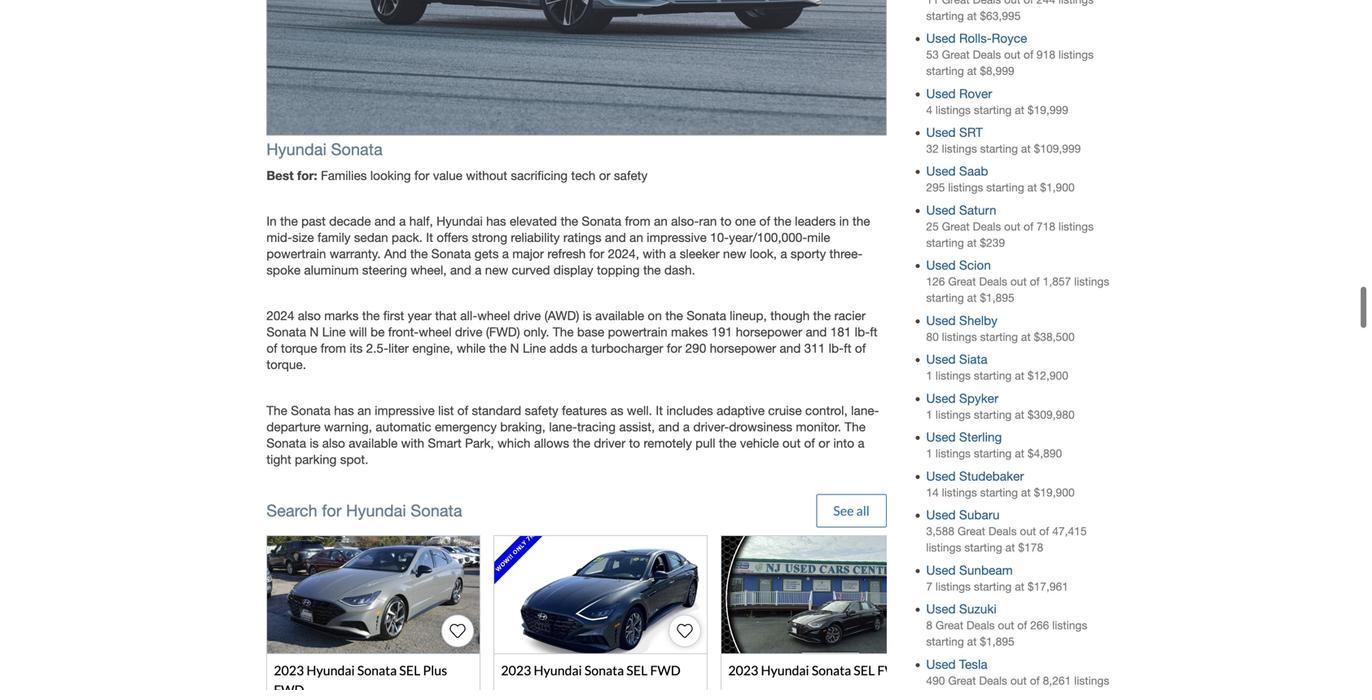 Task type: vqa. For each thing, say whether or not it's contained in the screenshot.
the experts
no



Task type: locate. For each thing, give the bounding box(es) containing it.
at inside 53 great deals out of 918 listings starting at
[[968, 64, 977, 77]]

starting inside used saab 295 listings starting at $1,900
[[987, 181, 1025, 194]]

starting up used saab 295 listings starting at $1,900
[[981, 142, 1019, 155]]

1 vertical spatial to
[[629, 436, 640, 451]]

out inside 8 great deals out of 266 listings starting at
[[998, 619, 1015, 632]]

2024 hyundai sonata image
[[267, 0, 887, 135]]

horsepower down lineup,
[[736, 325, 803, 340]]

$1,895
[[980, 291, 1015, 304], [980, 635, 1015, 648]]

while
[[457, 341, 486, 356]]

and up the remotely
[[659, 420, 680, 434]]

1 vertical spatial n
[[510, 341, 519, 356]]

11 used from the top
[[927, 469, 956, 483]]

listings down used studebaker link
[[942, 486, 978, 499]]

used up the 25
[[927, 203, 956, 217]]

3 sel from the left
[[854, 662, 875, 678]]

ft right "181"
[[870, 325, 878, 340]]

powertrain
[[267, 246, 326, 261], [608, 325, 668, 340]]

7 used from the top
[[927, 313, 956, 328]]

sonata
[[331, 140, 383, 159], [582, 214, 622, 228], [432, 246, 471, 261], [687, 309, 727, 323], [267, 325, 306, 340], [291, 403, 331, 418], [267, 436, 306, 451], [411, 501, 462, 520], [357, 662, 397, 678], [585, 662, 624, 678], [812, 662, 852, 678]]

1 horizontal spatial line
[[523, 341, 546, 356]]

1 inside 'used siata 1 listings starting at $12,900'
[[927, 369, 933, 382]]

0 horizontal spatial ft
[[844, 341, 852, 356]]

$1,900
[[1041, 181, 1075, 194]]

ft
[[870, 325, 878, 340], [844, 341, 852, 356]]

0 vertical spatial from
[[625, 214, 651, 228]]

driver-
[[694, 420, 729, 434]]

out for 25
[[1005, 220, 1021, 233]]

to inside in the past decade and a half, hyundai has elevated the sonata from an also-ran to one of the leaders in the mid-size family sedan pack. it offers strong reliability ratings and an impressive 10-year/100,000-mile powertrain warranty. and the sonata gets a major refresh for 2024, with a sleeker new look, a sporty three- spoke aluminum steering wheel, and a new curved display topping the dash.
[[721, 214, 732, 228]]

n up the torque
[[310, 325, 319, 340]]

and
[[375, 214, 396, 228], [605, 230, 626, 245], [450, 263, 472, 277], [806, 325, 827, 340], [780, 341, 801, 356], [659, 420, 680, 434]]

1 down used spyker link
[[927, 408, 933, 421]]

used for used suzuki
[[927, 602, 956, 616]]

great inside 53 great deals out of 918 listings starting at
[[942, 48, 970, 61]]

2 $1,895 from the top
[[980, 635, 1015, 648]]

reliability
[[511, 230, 560, 245]]

1 2023 hyundai sonata sel fwd image from the left
[[495, 536, 707, 653]]

deals for subaru
[[989, 525, 1017, 538]]

mile
[[808, 230, 831, 245]]

has inside the sonata has an impressive list of standard safety features as well. it includes adaptive cruise control, lane- departure warning, automatic emergency braking, lane-tracing assist, and a driver-drowsiness monitor. the sonata is also available with smart park, which allows the driver to remotely pull the vehicle out of or into a tight parking spot.
[[334, 403, 354, 418]]

deals up $239
[[973, 220, 1002, 233]]

listings down used shelby link
[[942, 330, 978, 343]]

1 vertical spatial new
[[485, 263, 509, 277]]

used for used saab 295 listings starting at $1,900
[[927, 164, 956, 179]]

1 vertical spatial horsepower
[[710, 341, 777, 356]]

0 horizontal spatial an
[[358, 403, 371, 418]]

of up torque.
[[267, 341, 278, 356]]

used subaru
[[927, 508, 1000, 522]]

0 vertical spatial horsepower
[[736, 325, 803, 340]]

for:
[[297, 168, 317, 183]]

used inside 'used siata 1 listings starting at $12,900'
[[927, 352, 956, 367]]

1 sel from the left
[[399, 662, 421, 678]]

search for hyundai sonata
[[267, 501, 462, 520]]

has up warning,
[[334, 403, 354, 418]]

used saturn
[[927, 203, 997, 217]]

0 vertical spatial or
[[599, 168, 611, 183]]

0 vertical spatial to
[[721, 214, 732, 228]]

deals down the subaru
[[989, 525, 1017, 538]]

at inside 'used sunbeam 7 listings starting at $17,961'
[[1015, 580, 1025, 593]]

$1,895 for used scion
[[980, 291, 1015, 304]]

at up rolls-
[[968, 9, 977, 22]]

n down (fwd)
[[510, 341, 519, 356]]

starting up sunbeam
[[965, 541, 1003, 554]]

listings down used rover link
[[936, 103, 971, 116]]

for down ratings
[[590, 246, 605, 261]]

(awd)
[[545, 309, 580, 323]]

with down automatic
[[401, 436, 425, 451]]

$38,500
[[1034, 330, 1075, 343]]

1 horizontal spatial ft
[[870, 325, 878, 340]]

1 vertical spatial line
[[523, 341, 546, 356]]

at up tesla
[[968, 635, 977, 648]]

to inside the sonata has an impressive list of standard safety features as well. it includes adaptive cruise control, lane- departure warning, automatic emergency braking, lane-tracing assist, and a driver-drowsiness monitor. the sonata is also available with smart park, which allows the driver to remotely pull the vehicle out of or into a tight parking spot.
[[629, 436, 640, 451]]

1 horizontal spatial lb-
[[855, 325, 870, 340]]

starting down 126
[[927, 291, 965, 304]]

at left $19,900
[[1022, 486, 1031, 499]]

0 horizontal spatial n
[[310, 325, 319, 340]]

listings inside used tesla 490 great deals out of 8,261 listings
[[1075, 674, 1110, 687]]

adaptive
[[717, 403, 765, 418]]

wheel,
[[411, 263, 447, 277]]

and right wheel,
[[450, 263, 472, 277]]

2 1 from the top
[[927, 408, 933, 421]]

1 horizontal spatial to
[[721, 214, 732, 228]]

1 horizontal spatial sel
[[627, 662, 648, 678]]

mid-
[[267, 230, 292, 245]]

1 vertical spatial impressive
[[375, 403, 435, 418]]

has up strong at the top left
[[486, 214, 506, 228]]

ft down "181"
[[844, 341, 852, 356]]

impressive down also-
[[647, 230, 707, 245]]

which
[[498, 436, 531, 451]]

3 2023 from the left
[[729, 662, 759, 678]]

$19,999
[[1028, 103, 1069, 116]]

used rolls-royce
[[927, 31, 1028, 46]]

used up 7
[[927, 563, 956, 578]]

used sterling 1 listings starting at $4,890
[[927, 430, 1063, 460]]

subaru
[[960, 508, 1000, 522]]

used up 8
[[927, 602, 956, 616]]

adds
[[550, 341, 578, 356]]

0 horizontal spatial 2023 hyundai sonata sel fwd
[[501, 662, 681, 678]]

impressive up automatic
[[375, 403, 435, 418]]

0 vertical spatial new
[[723, 246, 747, 261]]

or down the monitor.
[[819, 436, 830, 451]]

32
[[927, 142, 939, 155]]

has
[[486, 214, 506, 228], [334, 403, 354, 418]]

and inside the sonata has an impressive list of standard safety features as well. it includes adaptive cruise control, lane- departure warning, automatic emergency braking, lane-tracing assist, and a driver-drowsiness monitor. the sonata is also available with smart park, which allows the driver to remotely pull the vehicle out of or into a tight parking spot.
[[659, 420, 680, 434]]

it down "half,"
[[426, 230, 433, 245]]

looking
[[370, 168, 411, 183]]

1 vertical spatial 1
[[927, 408, 933, 421]]

out up $178
[[1020, 525, 1037, 538]]

0 horizontal spatial 2023
[[274, 662, 304, 678]]

1 down used sterling "link"
[[927, 447, 933, 460]]

1 vertical spatial drive
[[455, 325, 483, 340]]

starting down the 25
[[927, 236, 965, 249]]

1 1 from the top
[[927, 369, 933, 382]]

starting inside used shelby 80 listings starting at $38,500
[[981, 330, 1019, 343]]

0 vertical spatial also
[[298, 309, 321, 323]]

used for used sunbeam 7 listings starting at $17,961
[[927, 563, 956, 578]]

8 used from the top
[[927, 352, 956, 367]]

from up the 2024,
[[625, 214, 651, 228]]

n
[[310, 325, 319, 340], [510, 341, 519, 356]]

starting
[[927, 9, 965, 22], [927, 64, 965, 77], [974, 103, 1012, 116], [981, 142, 1019, 155], [987, 181, 1025, 194], [927, 236, 965, 249], [927, 291, 965, 304], [981, 330, 1019, 343], [974, 369, 1012, 382], [974, 408, 1012, 421], [974, 447, 1012, 460], [981, 486, 1019, 499], [965, 541, 1003, 554], [974, 580, 1012, 593], [927, 635, 965, 648]]

listings inside 'used sunbeam 7 listings starting at $17,961'
[[936, 580, 971, 593]]

deals up $63,995 at right top
[[973, 0, 1002, 6]]

0 vertical spatial an
[[654, 214, 668, 228]]

15 used from the top
[[927, 657, 956, 672]]

an left also-
[[654, 214, 668, 228]]

1 horizontal spatial is
[[583, 309, 592, 323]]

2 horizontal spatial sel
[[854, 662, 875, 678]]

deals inside 3,588 great deals out of 47,415 listings starting at
[[989, 525, 1017, 538]]

used inside used tesla 490 great deals out of 8,261 listings
[[927, 657, 956, 672]]

deals inside 25 great deals out of 718 listings starting at
[[973, 220, 1002, 233]]

2 2023 hyundai sonata sel fwd from the left
[[729, 662, 908, 678]]

0 vertical spatial powertrain
[[267, 246, 326, 261]]

used inside used saab 295 listings starting at $1,900
[[927, 164, 956, 179]]

at
[[968, 9, 977, 22], [968, 64, 977, 77], [1015, 103, 1025, 116], [1022, 142, 1031, 155], [1028, 181, 1038, 194], [968, 236, 977, 249], [968, 291, 977, 304], [1022, 330, 1031, 343], [1015, 369, 1025, 382], [1015, 408, 1025, 421], [1015, 447, 1025, 460], [1022, 486, 1031, 499], [1006, 541, 1016, 554], [1015, 580, 1025, 593], [968, 635, 977, 648]]

1 $1,895 from the top
[[980, 291, 1015, 304]]

past
[[301, 214, 326, 228]]

at left $12,900
[[1015, 369, 1025, 382]]

deals down tesla
[[980, 674, 1008, 687]]

10 used from the top
[[927, 430, 956, 445]]

listings inside used studebaker 14 listings starting at $19,900
[[942, 486, 978, 499]]

0 horizontal spatial available
[[349, 436, 398, 451]]

the up departure
[[267, 403, 288, 418]]

year
[[408, 309, 432, 323]]

3,588
[[927, 525, 955, 538]]

0 vertical spatial impressive
[[647, 230, 707, 245]]

starting inside 'used sunbeam 7 listings starting at $17,961'
[[974, 580, 1012, 593]]

1 vertical spatial is
[[310, 436, 319, 451]]

0 horizontal spatial impressive
[[375, 403, 435, 418]]

all
[[857, 503, 870, 519]]

starting down saab
[[987, 181, 1025, 194]]

from
[[625, 214, 651, 228], [321, 341, 346, 356]]

at left $19,999
[[1015, 103, 1025, 116]]

starting inside 126 great deals out of 1,857 listings starting at
[[927, 291, 965, 304]]

2.5-
[[366, 341, 389, 356]]

1 horizontal spatial lane-
[[852, 403, 880, 418]]

at left "$38,500"
[[1022, 330, 1031, 343]]

2 horizontal spatial an
[[654, 214, 668, 228]]

great
[[942, 0, 970, 6], [942, 48, 970, 61], [942, 220, 970, 233], [949, 275, 976, 288], [958, 525, 986, 538], [936, 619, 964, 632], [949, 674, 976, 687]]

1 horizontal spatial from
[[625, 214, 651, 228]]

deals for rolls-
[[973, 48, 1002, 61]]

2023 hyundai sonata sel fwd for second 2023 hyundai sonata sel fwd link from right
[[501, 662, 681, 678]]

1 vertical spatial lane-
[[549, 420, 577, 434]]

used tesla link
[[927, 657, 988, 672]]

0 vertical spatial with
[[643, 246, 666, 261]]

2024 also marks the first year that all-wheel drive (awd) is available on the sonata lineup, though the racier sonata n line will be front-wheel drive (fwd) only. the base powertrain makes 191 horsepower and 181 lb-ft of torque from its 2.5-liter engine, while the n line adds a turbocharger for 290 horsepower and 311 lb-ft of torque.
[[267, 309, 878, 372]]

2023 hyundai sonata sel fwd image
[[495, 536, 707, 653], [722, 536, 935, 653]]

1 vertical spatial also
[[322, 436, 345, 451]]

dash.
[[665, 263, 696, 277]]

1 horizontal spatial n
[[510, 341, 519, 356]]

shelby
[[960, 313, 998, 328]]

starting inside 53 great deals out of 918 listings starting at
[[927, 64, 965, 77]]

in the past decade and a half, hyundai has elevated the sonata from an also-ran to one of the leaders in the mid-size family sedan pack. it offers strong reliability ratings and an impressive 10-year/100,000-mile powertrain warranty. and the sonata gets a major refresh for 2024, with a sleeker new look, a sporty three- spoke aluminum steering wheel, and a new curved display topping the dash.
[[267, 214, 871, 277]]

0 vertical spatial drive
[[514, 309, 541, 323]]

0 horizontal spatial also
[[298, 309, 321, 323]]

to up the 10-
[[721, 214, 732, 228]]

0 horizontal spatial sel
[[399, 662, 421, 678]]

6 used from the top
[[927, 258, 956, 273]]

0 vertical spatial line
[[322, 325, 346, 340]]

80
[[927, 330, 939, 343]]

deals inside 8 great deals out of 266 listings starting at
[[967, 619, 995, 632]]

used srt link
[[927, 125, 983, 140]]

starting down 8
[[927, 635, 965, 648]]

an inside the sonata has an impressive list of standard safety features as well. it includes adaptive cruise control, lane- departure warning, automatic emergency braking, lane-tracing assist, and a driver-drowsiness monitor. the sonata is also available with smart park, which allows the driver to remotely pull the vehicle out of or into a tight parking spot.
[[358, 403, 371, 418]]

1 vertical spatial safety
[[525, 403, 559, 418]]

1 horizontal spatial powertrain
[[608, 325, 668, 340]]

used up 53
[[927, 31, 956, 46]]

with up dash.
[[643, 246, 666, 261]]

4 used from the top
[[927, 164, 956, 179]]

wheel up (fwd)
[[478, 309, 510, 323]]

listings down used spyker link
[[936, 408, 971, 421]]

2023 for 2023 hyundai sonata sel plus fwd image on the bottom left of page
[[274, 662, 304, 678]]

used for used subaru
[[927, 508, 956, 522]]

starting inside 'used siata 1 listings starting at $12,900'
[[974, 369, 1012, 382]]

tesla
[[960, 657, 988, 672]]

starting down 53
[[927, 64, 965, 77]]

braking,
[[500, 420, 546, 434]]

deals inside 126 great deals out of 1,857 listings starting at
[[980, 275, 1008, 288]]

0 vertical spatial lane-
[[852, 403, 880, 418]]

1,857
[[1043, 275, 1072, 288]]

out inside 3,588 great deals out of 47,415 listings starting at
[[1020, 525, 1037, 538]]

0 vertical spatial 1
[[927, 369, 933, 382]]

0 vertical spatial $1,895
[[980, 291, 1015, 304]]

in
[[840, 214, 849, 228]]

lb- down "181"
[[829, 341, 844, 356]]

strong
[[472, 230, 508, 245]]

spot.
[[340, 452, 369, 467]]

2 2023 from the left
[[501, 662, 531, 678]]

2 horizontal spatial the
[[845, 420, 866, 434]]

2 2023 hyundai sonata sel fwd image from the left
[[722, 536, 935, 653]]

for inside in the past decade and a half, hyundai has elevated the sonata from an also-ran to one of the leaders in the mid-size family sedan pack. it offers strong reliability ratings and an impressive 10-year/100,000-mile powertrain warranty. and the sonata gets a major refresh for 2024, with a sleeker new look, a sporty three- spoke aluminum steering wheel, and a new curved display topping the dash.
[[590, 246, 605, 261]]

safety inside the best for: families looking for value without sacrificing tech or safety
[[614, 168, 648, 183]]

and up sedan
[[375, 214, 396, 228]]

$8,999
[[980, 64, 1015, 77]]

1 horizontal spatial or
[[819, 436, 830, 451]]

of inside 126 great deals out of 1,857 listings starting at
[[1030, 275, 1040, 288]]

a down "base"
[[581, 341, 588, 356]]

great right 11
[[942, 0, 970, 6]]

of left 1,857
[[1030, 275, 1040, 288]]

for left value
[[415, 168, 430, 183]]

1 vertical spatial has
[[334, 403, 354, 418]]

sterling
[[960, 430, 1002, 445]]

0 horizontal spatial 2023 hyundai sonata sel fwd image
[[495, 536, 707, 653]]

out for 53
[[1005, 48, 1021, 61]]

0 horizontal spatial with
[[401, 436, 425, 451]]

2 sel from the left
[[627, 662, 648, 678]]

starting down spyker at the bottom
[[974, 408, 1012, 421]]

monitor.
[[796, 420, 842, 434]]

1 2023 from the left
[[274, 662, 304, 678]]

used sterling link
[[927, 430, 1002, 445]]

1 vertical spatial powertrain
[[608, 325, 668, 340]]

1 inside used spyker 1 listings starting at $309,980
[[927, 408, 933, 421]]

starting inside used srt 32 listings starting at $109,999
[[981, 142, 1019, 155]]

1 horizontal spatial also
[[322, 436, 345, 451]]

1 vertical spatial it
[[656, 403, 663, 418]]

or inside the best for: families looking for value without sacrificing tech or safety
[[599, 168, 611, 183]]

0 vertical spatial available
[[596, 309, 645, 323]]

of inside in the past decade and a half, hyundai has elevated the sonata from an also-ran to one of the leaders in the mid-size family sedan pack. it offers strong reliability ratings and an impressive 10-year/100,000-mile powertrain warranty. and the sonata gets a major refresh for 2024, with a sleeker new look, a sporty three- spoke aluminum steering wheel, and a new curved display topping the dash.
[[760, 214, 771, 228]]

used inside 'used sunbeam 7 listings starting at $17,961'
[[927, 563, 956, 578]]

turbocharger
[[591, 341, 664, 356]]

$1,895 up shelby
[[980, 291, 1015, 304]]

out up $239
[[1005, 220, 1021, 233]]

starting inside used rover 4 listings starting at $19,999
[[974, 103, 1012, 116]]

0 vertical spatial has
[[486, 214, 506, 228]]

tech
[[571, 168, 596, 183]]

listings down 3,588
[[927, 541, 962, 554]]

used left sterling
[[927, 430, 956, 445]]

lb- down racier
[[855, 325, 870, 340]]

0 horizontal spatial the
[[267, 403, 288, 418]]

decade
[[329, 214, 371, 228]]

0 horizontal spatial has
[[334, 403, 354, 418]]

1 vertical spatial an
[[630, 230, 644, 245]]

0 vertical spatial is
[[583, 309, 592, 323]]

deals down suzuki at the right
[[967, 619, 995, 632]]

list
[[438, 403, 454, 418]]

deals for suzuki
[[967, 619, 995, 632]]

for inside the best for: families looking for value without sacrificing tech or safety
[[415, 168, 430, 183]]

out inside 53 great deals out of 918 listings starting at
[[1005, 48, 1021, 61]]

available up "base"
[[596, 309, 645, 323]]

standard
[[472, 403, 522, 418]]

an up warning,
[[358, 403, 371, 418]]

of inside used tesla 490 great deals out of 8,261 listings
[[1030, 674, 1040, 687]]

at left $178
[[1006, 541, 1016, 554]]

wheel up engine, at the left
[[419, 325, 452, 340]]

control,
[[806, 403, 848, 418]]

new down the 10-
[[723, 246, 747, 261]]

$109,999
[[1034, 142, 1081, 155]]

1 vertical spatial $1,895
[[980, 635, 1015, 648]]

1 horizontal spatial 2023 hyundai sonata sel fwd image
[[722, 536, 935, 653]]

rover
[[960, 86, 993, 101]]

2 used from the top
[[927, 86, 956, 101]]

0 horizontal spatial powertrain
[[267, 246, 326, 261]]

out inside 126 great deals out of 1,857 listings starting at
[[1011, 275, 1027, 288]]

great down used suzuki link
[[936, 619, 964, 632]]

used up 295
[[927, 164, 956, 179]]

used saturn link
[[927, 203, 997, 217]]

2 vertical spatial the
[[845, 420, 866, 434]]

0 horizontal spatial is
[[310, 436, 319, 451]]

liter
[[389, 341, 409, 356]]

to down assist,
[[629, 436, 640, 451]]

deals down used rolls-royce link
[[973, 48, 1002, 61]]

emergency
[[435, 420, 497, 434]]

2 vertical spatial an
[[358, 403, 371, 418]]

at inside used srt 32 listings starting at $109,999
[[1022, 142, 1031, 155]]

5 used from the top
[[927, 203, 956, 217]]

at inside used shelby 80 listings starting at $38,500
[[1022, 330, 1031, 343]]

allows
[[534, 436, 570, 451]]

used up 32
[[927, 125, 956, 140]]

sacrificing
[[511, 168, 568, 183]]

at inside used studebaker 14 listings starting at $19,900
[[1022, 486, 1031, 499]]

1 vertical spatial from
[[321, 341, 346, 356]]

1 used from the top
[[927, 31, 956, 46]]

out inside 25 great deals out of 718 listings starting at
[[1005, 220, 1021, 233]]

1 vertical spatial available
[[349, 436, 398, 451]]

1 vertical spatial ft
[[844, 341, 852, 356]]

and up the 2024,
[[605, 230, 626, 245]]

listings right 8,261
[[1075, 674, 1110, 687]]

1 horizontal spatial with
[[643, 246, 666, 261]]

it
[[426, 230, 433, 245], [656, 403, 663, 418]]

1 vertical spatial lb-
[[829, 341, 844, 356]]

0 vertical spatial it
[[426, 230, 433, 245]]

14
[[927, 486, 939, 499]]

great for rolls-
[[942, 48, 970, 61]]

2023 hyundai sonata sel fwd for second 2023 hyundai sonata sel fwd link
[[729, 662, 908, 678]]

0 horizontal spatial it
[[426, 230, 433, 245]]

0 vertical spatial ft
[[870, 325, 878, 340]]

1 vertical spatial or
[[819, 436, 830, 451]]

0 horizontal spatial to
[[629, 436, 640, 451]]

1 horizontal spatial wheel
[[478, 309, 510, 323]]

12 used from the top
[[927, 508, 956, 522]]

1 horizontal spatial available
[[596, 309, 645, 323]]

wheel
[[478, 309, 510, 323], [419, 325, 452, 340]]

starting down 11
[[927, 9, 965, 22]]

great inside 8 great deals out of 266 listings starting at
[[936, 619, 964, 632]]

is inside the sonata has an impressive list of standard safety features as well. it includes adaptive cruise control, lane- departure warning, automatic emergency braking, lane-tracing assist, and a driver-drowsiness monitor. the sonata is also available with smart park, which allows the driver to remotely pull the vehicle out of or into a tight parking spot.
[[310, 436, 319, 451]]

used for used tesla 490 great deals out of 8,261 listings
[[927, 657, 956, 672]]

horsepower down 191
[[710, 341, 777, 356]]

listings right 244
[[1059, 0, 1094, 6]]

0 horizontal spatial safety
[[525, 403, 559, 418]]

used subaru link
[[927, 508, 1000, 522]]

1 horizontal spatial 2023 hyundai sonata sel fwd
[[729, 662, 908, 678]]

7
[[927, 580, 933, 593]]

or right the 'tech'
[[599, 168, 611, 183]]

lane- up the allows
[[549, 420, 577, 434]]

listings down saab
[[949, 181, 984, 194]]

used inside used spyker 1 listings starting at $309,980
[[927, 391, 956, 406]]

first
[[384, 309, 404, 323]]

2023 hyundai sonata sel fwd
[[501, 662, 681, 678], [729, 662, 908, 678]]

2023 for second 2023 hyundai sonata sel fwd link from right 2023 hyundai sonata sel fwd image
[[501, 662, 531, 678]]

0 horizontal spatial 2023 hyundai sonata sel fwd link
[[494, 535, 708, 690]]

deals for scion
[[980, 275, 1008, 288]]

1 horizontal spatial impressive
[[647, 230, 707, 245]]

at left $17,961
[[1015, 580, 1025, 593]]

impressive inside the sonata has an impressive list of standard safety features as well. it includes adaptive cruise control, lane- departure warning, automatic emergency braking, lane-tracing assist, and a driver-drowsiness monitor. the sonata is also available with smart park, which allows the driver to remotely pull the vehicle out of or into a tight parking spot.
[[375, 403, 435, 418]]

is up parking
[[310, 436, 319, 451]]

0 horizontal spatial or
[[599, 168, 611, 183]]

drive
[[514, 309, 541, 323], [455, 325, 483, 340]]

13 used from the top
[[927, 563, 956, 578]]

drive down all- on the left
[[455, 325, 483, 340]]

of left 918
[[1024, 48, 1034, 61]]

major
[[513, 246, 544, 261]]

look,
[[750, 246, 777, 261]]

1 horizontal spatial it
[[656, 403, 663, 418]]

2023 hyundai sonata sel fwd image for second 2023 hyundai sonata sel fwd link from right
[[495, 536, 707, 653]]

lineup,
[[730, 309, 767, 323]]

3 used from the top
[[927, 125, 956, 140]]

safety inside the sonata has an impressive list of standard safety features as well. it includes adaptive cruise control, lane- departure warning, automatic emergency braking, lane-tracing assist, and a driver-drowsiness monitor. the sonata is also available with smart park, which allows the driver to remotely pull the vehicle out of or into a tight parking spot.
[[525, 403, 559, 418]]

is inside 2024 also marks the first year that all-wheel drive (awd) is available on the sonata lineup, though the racier sonata n line will be front-wheel drive (fwd) only. the base powertrain makes 191 horsepower and 181 lb-ft of torque from its 2.5-liter engine, while the n line adds a turbocharger for 290 horsepower and 311 lb-ft of torque.
[[583, 309, 592, 323]]

0 horizontal spatial line
[[322, 325, 346, 340]]

of left "266"
[[1018, 619, 1028, 632]]

9 used from the top
[[927, 391, 956, 406]]

1 vertical spatial wheel
[[419, 325, 452, 340]]

will
[[349, 325, 367, 340]]

an up the 2024,
[[630, 230, 644, 245]]

listings inside 'used siata 1 listings starting at $12,900'
[[936, 369, 971, 382]]

also-
[[671, 214, 699, 228]]

3 1 from the top
[[927, 447, 933, 460]]

0 horizontal spatial lb-
[[829, 341, 844, 356]]

1 2023 hyundai sonata sel fwd from the left
[[501, 662, 681, 678]]

deals down scion
[[980, 275, 1008, 288]]

starting down rover
[[974, 103, 1012, 116]]

sel inside 2023 hyundai sonata sel plus fwd
[[399, 662, 421, 678]]

the
[[553, 325, 574, 340], [267, 403, 288, 418], [845, 420, 866, 434]]

1 for used sterling
[[927, 447, 933, 460]]

powertrain down size
[[267, 246, 326, 261]]

listings right 1,857
[[1075, 275, 1110, 288]]

engine,
[[413, 341, 453, 356]]

1 horizontal spatial has
[[486, 214, 506, 228]]

0 horizontal spatial from
[[321, 341, 346, 356]]

out for 3,588
[[1020, 525, 1037, 538]]

at up rover
[[968, 64, 977, 77]]

of left 8,261
[[1030, 674, 1040, 687]]

or inside the sonata has an impressive list of standard safety features as well. it includes adaptive cruise control, lane- departure warning, automatic emergency braking, lane-tracing assist, and a driver-drowsiness monitor. the sonata is also available with smart park, which allows the driver to remotely pull the vehicle out of or into a tight parking spot.
[[819, 436, 830, 451]]

2023 hyundai sonata sel plus fwd image
[[267, 536, 480, 653]]

used up 14
[[927, 469, 956, 483]]

used for used rolls-royce
[[927, 31, 956, 46]]

14 used from the top
[[927, 602, 956, 616]]



Task type: describe. For each thing, give the bounding box(es) containing it.
0 horizontal spatial wheel
[[419, 325, 452, 340]]

deals inside 11 great deals out of 244 listings starting at
[[973, 0, 1002, 6]]

best
[[267, 168, 294, 183]]

at inside 8 great deals out of 266 listings starting at
[[968, 635, 977, 648]]

of down racier
[[855, 341, 866, 356]]

offers
[[437, 230, 469, 245]]

all-
[[460, 309, 478, 323]]

$19,900
[[1034, 486, 1075, 499]]

listings inside 25 great deals out of 718 listings starting at
[[1059, 220, 1094, 233]]

automatic
[[376, 420, 432, 434]]

tight
[[267, 452, 291, 467]]

used saab link
[[927, 164, 989, 179]]

of up emergency
[[458, 403, 469, 418]]

at inside used saab 295 listings starting at $1,900
[[1028, 181, 1038, 194]]

great for subaru
[[958, 525, 986, 538]]

at inside 'used siata 1 listings starting at $12,900'
[[1015, 369, 1025, 382]]

53
[[927, 48, 939, 61]]

out for 8
[[998, 619, 1015, 632]]

1 horizontal spatial fwd
[[650, 662, 681, 678]]

listings inside 126 great deals out of 1,857 listings starting at
[[1075, 275, 1110, 288]]

though
[[771, 309, 810, 323]]

181
[[831, 325, 852, 340]]

and left 311
[[780, 341, 801, 356]]

1 horizontal spatial new
[[723, 246, 747, 261]]

for inside 2024 also marks the first year that all-wheel drive (awd) is available on the sonata lineup, though the racier sonata n line will be front-wheel drive (fwd) only. the base powertrain makes 191 horsepower and 181 lb-ft of torque from its 2.5-liter engine, while the n line adds a turbocharger for 290 horsepower and 311 lb-ft of torque.
[[667, 341, 682, 356]]

$63,995
[[980, 9, 1021, 22]]

srt
[[960, 125, 983, 140]]

used sunbeam link
[[927, 563, 1013, 578]]

listings inside used rover 4 listings starting at $19,999
[[936, 103, 971, 116]]

drowsiness
[[729, 420, 793, 434]]

2024,
[[608, 246, 640, 261]]

great inside 11 great deals out of 244 listings starting at
[[942, 0, 970, 6]]

sleeker
[[680, 246, 720, 261]]

used for used siata 1 listings starting at $12,900
[[927, 352, 956, 367]]

deals inside used tesla 490 great deals out of 8,261 listings
[[980, 674, 1008, 687]]

used rover link
[[927, 86, 993, 101]]

refresh
[[548, 246, 586, 261]]

of inside 53 great deals out of 918 listings starting at
[[1024, 48, 1034, 61]]

0 vertical spatial lb-
[[855, 325, 870, 340]]

0 horizontal spatial drive
[[455, 325, 483, 340]]

display
[[554, 263, 594, 277]]

has inside in the past decade and a half, hyundai has elevated the sonata from an also-ran to one of the leaders in the mid-size family sedan pack. it offers strong reliability ratings and an impressive 10-year/100,000-mile powertrain warranty. and the sonata gets a major refresh for 2024, with a sleeker new look, a sporty three- spoke aluminum steering wheel, and a new curved display topping the dash.
[[486, 214, 506, 228]]

it inside in the past decade and a half, hyundai has elevated the sonata from an also-ran to one of the leaders in the mid-size family sedan pack. it offers strong reliability ratings and an impressive 10-year/100,000-mile powertrain warranty. and the sonata gets a major refresh for 2024, with a sleeker new look, a sporty three- spoke aluminum steering wheel, and a new curved display topping the dash.
[[426, 230, 433, 245]]

in
[[267, 214, 277, 228]]

used spyker link
[[927, 391, 999, 406]]

warning,
[[324, 420, 372, 434]]

1 for used spyker
[[927, 408, 933, 421]]

used for used studebaker 14 listings starting at $19,900
[[927, 469, 956, 483]]

sedan
[[354, 230, 388, 245]]

at inside used spyker 1 listings starting at $309,980
[[1015, 408, 1025, 421]]

0 vertical spatial wheel
[[478, 309, 510, 323]]

on
[[648, 309, 662, 323]]

impressive inside in the past decade and a half, hyundai has elevated the sonata from an also-ran to one of the leaders in the mid-size family sedan pack. it offers strong reliability ratings and an impressive 10-year/100,000-mile powertrain warranty. and the sonata gets a major refresh for 2024, with a sleeker new look, a sporty three- spoke aluminum steering wheel, and a new curved display topping the dash.
[[647, 230, 707, 245]]

saab
[[960, 164, 989, 179]]

also inside the sonata has an impressive list of standard safety features as well. it includes adaptive cruise control, lane- departure warning, automatic emergency braking, lane-tracing assist, and a driver-drowsiness monitor. the sonata is also available with smart park, which allows the driver to remotely pull the vehicle out of or into a tight parking spot.
[[322, 436, 345, 451]]

of inside 25 great deals out of 718 listings starting at
[[1024, 220, 1034, 233]]

racier
[[835, 309, 866, 323]]

11 great deals out of 244 listings starting at
[[927, 0, 1094, 22]]

tracing
[[577, 420, 616, 434]]

out for 11
[[1005, 0, 1021, 6]]

fwd inside 2023 hyundai sonata sel plus fwd
[[274, 682, 304, 690]]

starting inside 8 great deals out of 266 listings starting at
[[927, 635, 965, 648]]

starting inside 25 great deals out of 718 listings starting at
[[927, 236, 965, 249]]

torque
[[281, 341, 317, 356]]

at inside 11 great deals out of 244 listings starting at
[[968, 9, 977, 22]]

great for scion
[[949, 275, 976, 288]]

listings inside 53 great deals out of 918 listings starting at
[[1059, 48, 1094, 61]]

marks
[[324, 309, 359, 323]]

2023 for second 2023 hyundai sonata sel fwd link's 2023 hyundai sonata sel fwd image
[[729, 662, 759, 678]]

driver
[[594, 436, 626, 451]]

into
[[834, 436, 855, 451]]

park,
[[465, 436, 494, 451]]

a inside 2024 also marks the first year that all-wheel drive (awd) is available on the sonata lineup, though the racier sonata n line will be front-wheel drive (fwd) only. the base powertrain makes 191 horsepower and 181 lb-ft of torque from its 2.5-liter engine, while the n line adds a turbocharger for 290 horsepower and 311 lb-ft of torque.
[[581, 341, 588, 356]]

starting inside 3,588 great deals out of 47,415 listings starting at
[[965, 541, 1003, 554]]

a down gets
[[475, 263, 482, 277]]

at inside 126 great deals out of 1,857 listings starting at
[[968, 291, 977, 304]]

53 great deals out of 918 listings starting at
[[927, 48, 1094, 77]]

available inside 2024 also marks the first year that all-wheel drive (awd) is available on the sonata lineup, though the racier sonata n line will be front-wheel drive (fwd) only. the base powertrain makes 191 horsepower and 181 lb-ft of torque from its 2.5-liter engine, while the n line adds a turbocharger for 290 horsepower and 311 lb-ft of torque.
[[596, 309, 645, 323]]

starting inside 11 great deals out of 244 listings starting at
[[927, 9, 965, 22]]

290
[[686, 341, 707, 356]]

aluminum
[[304, 263, 359, 277]]

one
[[735, 214, 756, 228]]

a down includes on the bottom of the page
[[683, 420, 690, 434]]

and
[[384, 246, 407, 261]]

base
[[577, 325, 605, 340]]

and up 311
[[806, 325, 827, 340]]

powertrain inside 2024 also marks the first year that all-wheel drive (awd) is available on the sonata lineup, though the racier sonata n line will be front-wheel drive (fwd) only. the base powertrain makes 191 horsepower and 181 lb-ft of torque from its 2.5-liter engine, while the n line adds a turbocharger for 290 horsepower and 311 lb-ft of torque.
[[608, 325, 668, 340]]

starting inside used studebaker 14 listings starting at $19,900
[[981, 486, 1019, 499]]

a right look,
[[781, 246, 788, 261]]

used suzuki link
[[927, 602, 997, 616]]

with inside the sonata has an impressive list of standard safety features as well. it includes adaptive cruise control, lane- departure warning, automatic emergency braking, lane-tracing assist, and a driver-drowsiness monitor. the sonata is also available with smart park, which allows the driver to remotely pull the vehicle out of or into a tight parking spot.
[[401, 436, 425, 451]]

used for used shelby 80 listings starting at $38,500
[[927, 313, 956, 328]]

powertrain inside in the past decade and a half, hyundai has elevated the sonata from an also-ran to one of the leaders in the mid-size family sedan pack. it offers strong reliability ratings and an impressive 10-year/100,000-mile powertrain warranty. and the sonata gets a major refresh for 2024, with a sleeker new look, a sporty three- spoke aluminum steering wheel, and a new curved display topping the dash.
[[267, 246, 326, 261]]

sunbeam
[[960, 563, 1013, 578]]

curved
[[512, 263, 550, 277]]

a up dash.
[[670, 246, 677, 261]]

0 horizontal spatial new
[[485, 263, 509, 277]]

used for used spyker 1 listings starting at $309,980
[[927, 391, 956, 406]]

deals for saturn
[[973, 220, 1002, 233]]

the sonata has an impressive list of standard safety features as well. it includes adaptive cruise control, lane- departure warning, automatic emergency braking, lane-tracing assist, and a driver-drowsiness monitor. the sonata is also available with smart park, which allows the driver to remotely pull the vehicle out of or into a tight parking spot.
[[267, 403, 880, 467]]

available inside the sonata has an impressive list of standard safety features as well. it includes adaptive cruise control, lane- departure warning, automatic emergency braking, lane-tracing assist, and a driver-drowsiness monitor. the sonata is also available with smart park, which allows the driver to remotely pull the vehicle out of or into a tight parking spot.
[[349, 436, 398, 451]]

$1,895 for used suzuki
[[980, 635, 1015, 648]]

listings inside used saab 295 listings starting at $1,900
[[949, 181, 984, 194]]

918
[[1037, 48, 1056, 61]]

25
[[927, 220, 939, 233]]

out for 126
[[1011, 275, 1027, 288]]

see all
[[834, 503, 870, 519]]

out inside the sonata has an impressive list of standard safety features as well. it includes adaptive cruise control, lane- departure warning, automatic emergency braking, lane-tracing assist, and a driver-drowsiness monitor. the sonata is also available with smart park, which allows the driver to remotely pull the vehicle out of or into a tight parking spot.
[[783, 436, 801, 451]]

$12,900
[[1028, 369, 1069, 382]]

makes
[[671, 325, 708, 340]]

used siata 1 listings starting at $12,900
[[927, 352, 1069, 382]]

hyundai inside in the past decade and a half, hyundai has elevated the sonata from an also-ran to one of the leaders in the mid-size family sedan pack. it offers strong reliability ratings and an impressive 10-year/100,000-mile powertrain warranty. and the sonata gets a major refresh for 2024, with a sleeker new look, a sporty three- spoke aluminum steering wheel, and a new curved display topping the dash.
[[437, 214, 483, 228]]

used for used saturn
[[927, 203, 956, 217]]

from inside in the past decade and a half, hyundai has elevated the sonata from an also-ran to one of the leaders in the mid-size family sedan pack. it offers strong reliability ratings and an impressive 10-year/100,000-mile powertrain warranty. and the sonata gets a major refresh for 2024, with a sleeker new look, a sporty three- spoke aluminum steering wheel, and a new curved display topping the dash.
[[625, 214, 651, 228]]

listings inside the used sterling 1 listings starting at $4,890
[[936, 447, 971, 460]]

at inside 3,588 great deals out of 47,415 listings starting at
[[1006, 541, 1016, 554]]

starting inside used spyker 1 listings starting at $309,980
[[974, 408, 1012, 421]]

used for used sterling 1 listings starting at $4,890
[[927, 430, 956, 445]]

listings inside used srt 32 listings starting at $109,999
[[942, 142, 978, 155]]

starting inside the used sterling 1 listings starting at $4,890
[[974, 447, 1012, 460]]

2023 hyundai sonata sel plus fwd link
[[267, 535, 481, 690]]

used for used scion
[[927, 258, 956, 273]]

great for saturn
[[942, 220, 970, 233]]

2023 hyundai sonata sel fwd image for second 2023 hyundai sonata sel fwd link
[[722, 536, 935, 653]]

ratings
[[564, 230, 602, 245]]

plus
[[423, 662, 447, 678]]

great for suzuki
[[936, 619, 964, 632]]

listings inside used spyker 1 listings starting at $309,980
[[936, 408, 971, 421]]

used siata link
[[927, 352, 988, 367]]

sonata inside 2023 hyundai sonata sel plus fwd
[[357, 662, 397, 678]]

490
[[927, 674, 946, 687]]

1 2023 hyundai sonata sel fwd link from the left
[[494, 535, 708, 690]]

great inside used tesla 490 great deals out of 8,261 listings
[[949, 674, 976, 687]]

used for used rover 4 listings starting at $19,999
[[927, 86, 956, 101]]

royce
[[992, 31, 1028, 46]]

family
[[318, 230, 351, 245]]

listings inside used shelby 80 listings starting at $38,500
[[942, 330, 978, 343]]

only.
[[524, 325, 550, 340]]

pull
[[696, 436, 716, 451]]

listings inside 11 great deals out of 244 listings starting at
[[1059, 0, 1094, 6]]

used suzuki
[[927, 602, 997, 616]]

hyundai sonata
[[267, 140, 383, 159]]

2 2023 hyundai sonata sel fwd link from the left
[[721, 535, 935, 690]]

from inside 2024 also marks the first year that all-wheel drive (awd) is available on the sonata lineup, though the racier sonata n line will be front-wheel drive (fwd) only. the base powertrain makes 191 horsepower and 181 lb-ft of torque from its 2.5-liter engine, while the n line adds a turbocharger for 290 horsepower and 311 lb-ft of torque.
[[321, 341, 346, 356]]

$17,961
[[1028, 580, 1069, 593]]

used shelby 80 listings starting at $38,500
[[927, 313, 1075, 343]]

1 horizontal spatial an
[[630, 230, 644, 245]]

11
[[927, 0, 939, 6]]

of down the monitor.
[[805, 436, 815, 451]]

three-
[[830, 246, 863, 261]]

hyundai inside 2023 hyundai sonata sel plus fwd
[[307, 662, 355, 678]]

spoke
[[267, 263, 301, 277]]

listings inside 8 great deals out of 266 listings starting at
[[1053, 619, 1088, 632]]

without
[[466, 168, 508, 183]]

0 vertical spatial n
[[310, 325, 319, 340]]

718
[[1037, 220, 1056, 233]]

used shelby link
[[927, 313, 998, 328]]

1 horizontal spatial drive
[[514, 309, 541, 323]]

of inside 3,588 great deals out of 47,415 listings starting at
[[1040, 525, 1050, 538]]

of inside 8 great deals out of 266 listings starting at
[[1018, 619, 1028, 632]]

$309,980
[[1028, 408, 1075, 421]]

1 for used siata
[[927, 369, 933, 382]]

leaders
[[795, 214, 836, 228]]

(fwd)
[[486, 325, 520, 340]]

for right search
[[322, 501, 342, 520]]

topping
[[597, 263, 640, 277]]

with inside in the past decade and a half, hyundai has elevated the sonata from an also-ran to one of the leaders in the mid-size family sedan pack. it offers strong reliability ratings and an impressive 10-year/100,000-mile powertrain warranty. and the sonata gets a major refresh for 2024, with a sleeker new look, a sporty three- spoke aluminum steering wheel, and a new curved display topping the dash.
[[643, 246, 666, 261]]

sporty
[[791, 246, 826, 261]]

listings inside 3,588 great deals out of 47,415 listings starting at
[[927, 541, 962, 554]]

that
[[435, 309, 457, 323]]

see all link
[[817, 494, 887, 528]]

torque.
[[267, 357, 306, 372]]

the inside 2024 also marks the first year that all-wheel drive (awd) is available on the sonata lineup, though the racier sonata n line will be front-wheel drive (fwd) only. the base powertrain makes 191 horsepower and 181 lb-ft of torque from its 2.5-liter engine, while the n line adds a turbocharger for 290 horsepower and 311 lb-ft of torque.
[[553, 325, 574, 340]]

also inside 2024 also marks the first year that all-wheel drive (awd) is available on the sonata lineup, though the racier sonata n line will be front-wheel drive (fwd) only. the base powertrain makes 191 horsepower and 181 lb-ft of torque from its 2.5-liter engine, while the n line adds a turbocharger for 290 horsepower and 311 lb-ft of torque.
[[298, 309, 321, 323]]

266
[[1031, 619, 1050, 632]]

used for used srt 32 listings starting at $109,999
[[927, 125, 956, 140]]

a right gets
[[502, 246, 509, 261]]

at inside used rover 4 listings starting at $19,999
[[1015, 103, 1025, 116]]

at inside 25 great deals out of 718 listings starting at
[[968, 236, 977, 249]]

2 horizontal spatial fwd
[[878, 662, 908, 678]]

out inside used tesla 490 great deals out of 8,261 listings
[[1011, 674, 1027, 687]]

a up pack.
[[399, 214, 406, 228]]

$239
[[980, 236, 1006, 249]]

1 vertical spatial the
[[267, 403, 288, 418]]

suzuki
[[960, 602, 997, 616]]

at inside the used sterling 1 listings starting at $4,890
[[1015, 447, 1025, 460]]

2023 hyundai sonata sel plus fwd
[[274, 662, 447, 690]]

of inside 11 great deals out of 244 listings starting at
[[1024, 0, 1034, 6]]

a right into
[[858, 436, 865, 451]]

it inside the sonata has an impressive list of standard safety features as well. it includes adaptive cruise control, lane- departure warning, automatic emergency braking, lane-tracing assist, and a driver-drowsiness monitor. the sonata is also available with smart park, which allows the driver to remotely pull the vehicle out of or into a tight parking spot.
[[656, 403, 663, 418]]

295
[[927, 181, 946, 194]]



